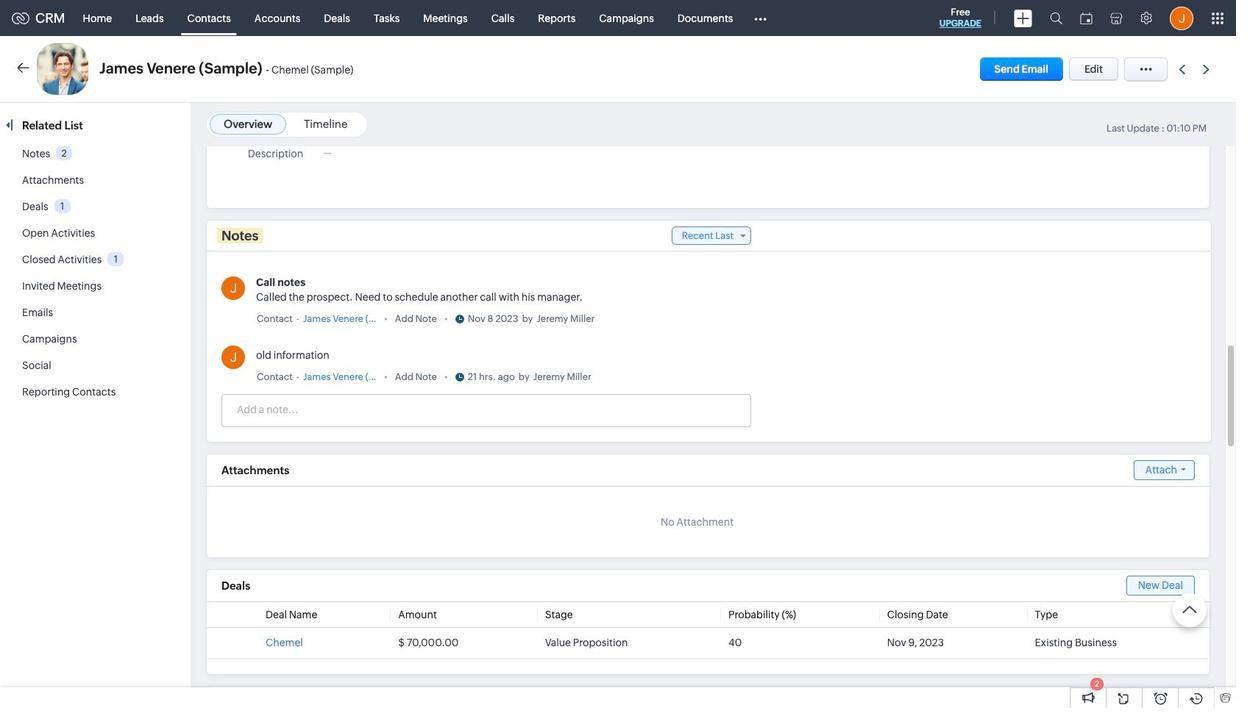 Task type: vqa. For each thing, say whether or not it's contained in the screenshot.
Search 'icon'
yes



Task type: locate. For each thing, give the bounding box(es) containing it.
search element
[[1042, 0, 1072, 36]]

calendar image
[[1081, 12, 1093, 24]]

search image
[[1051, 12, 1063, 24]]

create menu element
[[1006, 0, 1042, 36]]

profile image
[[1171, 6, 1194, 30]]

profile element
[[1162, 0, 1203, 36]]



Task type: describe. For each thing, give the bounding box(es) containing it.
next record image
[[1204, 64, 1213, 74]]

logo image
[[12, 12, 29, 24]]

Add a note... field
[[222, 403, 750, 417]]

Other Modules field
[[745, 6, 777, 30]]

create menu image
[[1014, 9, 1033, 27]]

previous record image
[[1179, 64, 1186, 74]]



